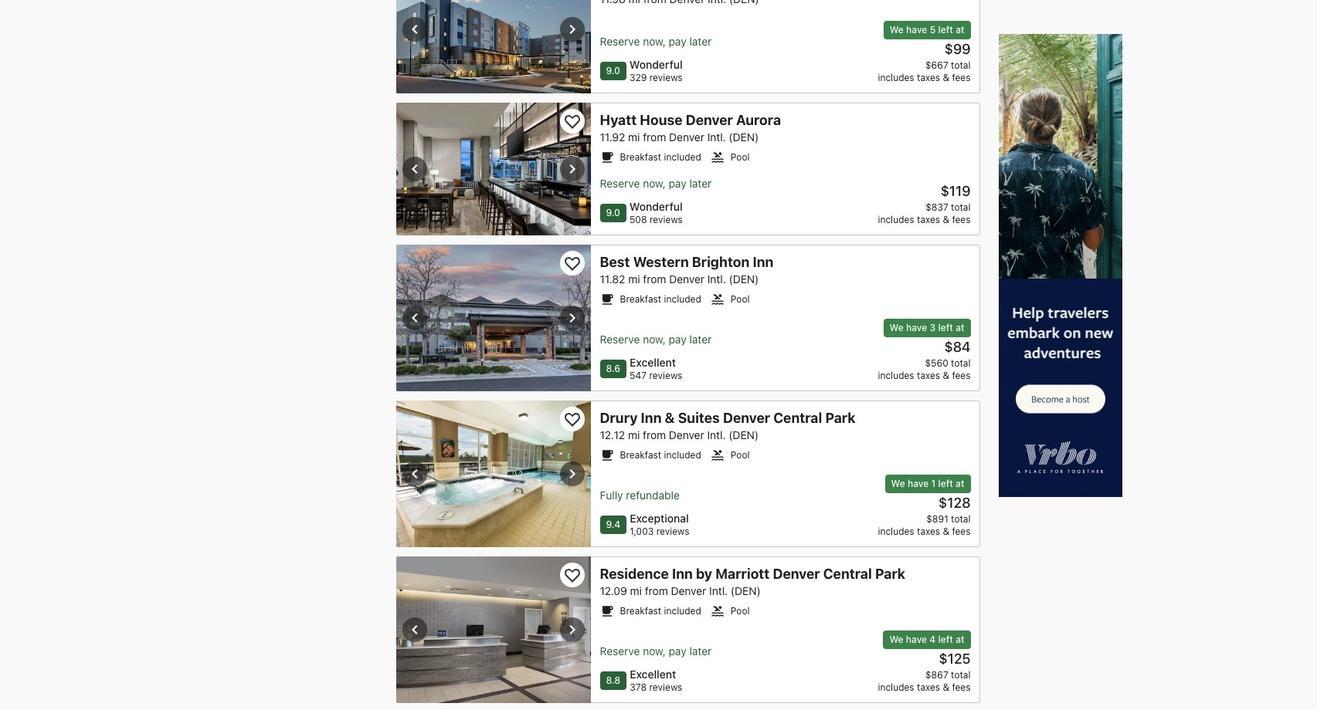 Task type: locate. For each thing, give the bounding box(es) containing it.
0 vertical spatial central
[[773, 410, 822, 427]]

2 at from the top
[[956, 322, 964, 334]]

mi right 11.92
[[628, 131, 640, 144]]

5 taxes from the top
[[917, 682, 940, 694]]

denver down western at top
[[669, 273, 704, 286]]

pool for suites
[[731, 450, 750, 461]]

pool down drury inn & suites denver central park 12.12 mi from denver intl. (den)
[[731, 450, 750, 461]]

1 reserve now, pay later from the top
[[600, 35, 712, 48]]

denver right the marriott
[[773, 566, 820, 583]]

breakfast down the 12.12 on the left bottom of page
[[620, 450, 661, 461]]

& inside we have 1 left at $128 $891 total includes taxes & fees
[[943, 526, 949, 538]]

total for $99
[[951, 60, 971, 71]]

now, up excellent 547 reviews
[[643, 333, 666, 346]]

breakfast included down residence
[[620, 606, 701, 617]]

from down house
[[643, 131, 666, 144]]

have for $125
[[906, 634, 927, 646]]

have left 4
[[906, 634, 927, 646]]

pool down "brighton"
[[731, 294, 750, 305]]

fees down $99
[[952, 72, 971, 84]]

left inside we have 5 left at $99 $667 total includes taxes & fees
[[938, 24, 953, 36]]

taxes for $99
[[917, 72, 940, 84]]

we for $84
[[890, 322, 904, 334]]

pool down residence inn by marriott denver central park 12.09 mi from denver intl. (den)
[[731, 606, 750, 617]]

breakfast included for best
[[620, 294, 701, 305]]

reviews for &
[[656, 526, 689, 538]]

at for $128
[[956, 478, 964, 490]]

& inside we have 4 left at $125 $867 total includes taxes & fees
[[943, 682, 949, 694]]

at inside we have 3 left at $84 $560 total includes taxes & fees
[[956, 322, 964, 334]]

at up $99
[[956, 24, 964, 36]]

left right 3
[[938, 322, 953, 334]]

3 breakfast from the top
[[620, 450, 661, 461]]

wonderful 508 reviews
[[629, 200, 683, 226]]

taxes inside we have 1 left at $128 $891 total includes taxes & fees
[[917, 526, 940, 538]]

inn for marriott
[[672, 566, 693, 583]]

left for $99
[[938, 24, 953, 36]]

3 fees from the top
[[952, 370, 971, 382]]

inn inside residence inn by marriott denver central park 12.09 mi from denver intl. (den)
[[672, 566, 693, 583]]

now, up "excellent 378 reviews"
[[643, 645, 666, 658]]

0 vertical spatial 9.0
[[606, 65, 620, 77]]

3 included from the top
[[664, 450, 701, 461]]

2 left from the top
[[938, 322, 953, 334]]

1 breakfast included from the top
[[620, 152, 701, 163]]

4 taxes from the top
[[917, 526, 940, 538]]

reserve now, pay later up "excellent 378 reviews"
[[600, 645, 712, 658]]

excellent 378 reviews
[[630, 668, 682, 694]]

breakfast for hyatt
[[620, 152, 661, 163]]

we left 3
[[890, 322, 904, 334]]

excellent up 378
[[630, 668, 676, 681]]

$99
[[944, 41, 971, 57]]

1 horizontal spatial park
[[875, 566, 905, 583]]

park
[[825, 410, 855, 427], [875, 566, 905, 583]]

2 excellent from the top
[[630, 668, 676, 681]]

2 vertical spatial small image
[[600, 605, 614, 619]]

inn right "brighton"
[[753, 254, 773, 271]]

total inside we have 3 left at $84 $560 total includes taxes & fees
[[951, 358, 971, 369]]

from right the 12.12 on the left bottom of page
[[643, 429, 666, 442]]

reserve now, pay later up wonderful 508 reviews
[[600, 177, 712, 190]]

taxes down $560
[[917, 370, 940, 382]]

inn inside drury inn & suites denver central park 12.12 mi from denver intl. (den)
[[641, 410, 662, 427]]

we for $99
[[890, 24, 904, 36]]

taxes for $128
[[917, 526, 940, 538]]

3 later from the top
[[689, 333, 712, 346]]

3 total from the top
[[951, 358, 971, 369]]

show next image for residence inn by marriott denver central park image
[[563, 621, 581, 640]]

fees down the "$125"
[[952, 682, 971, 694]]

central inside residence inn by marriott denver central park 12.09 mi from denver intl. (den)
[[823, 566, 872, 583]]

4 pool from the top
[[731, 606, 750, 617]]

pool image
[[396, 401, 591, 548]]

3 left from the top
[[938, 478, 953, 490]]

taxes down $667
[[917, 72, 940, 84]]

inn right drury
[[641, 410, 662, 427]]

taxes down $891
[[917, 526, 940, 538]]

have left 3
[[906, 322, 927, 334]]

inn left by
[[672, 566, 693, 583]]

small image down "brighton"
[[711, 293, 724, 307]]

1 fees from the top
[[952, 72, 971, 84]]

house
[[640, 112, 682, 128]]

& inside the "$119 $837 total includes taxes & fees"
[[943, 214, 949, 226]]

reserve up '508'
[[600, 177, 640, 190]]

2 breakfast included from the top
[[620, 294, 701, 305]]

1 breakfast from the top
[[620, 152, 661, 163]]

& for $84
[[943, 370, 949, 382]]

park for drury inn & suites denver central park
[[825, 410, 855, 427]]

breakfast down 12.09
[[620, 606, 661, 617]]

drury
[[600, 410, 638, 427]]

includes inside we have 5 left at $99 $667 total includes taxes & fees
[[878, 72, 914, 84]]

reserve now, pay later up excellent 547 reviews
[[600, 333, 712, 346]]

total
[[951, 60, 971, 71], [951, 202, 971, 213], [951, 358, 971, 369], [951, 514, 971, 525], [951, 670, 971, 681]]

3 pool from the top
[[731, 450, 750, 461]]

wonderful 329 reviews
[[629, 58, 683, 84]]

excellent 547 reviews
[[630, 356, 682, 382]]

now, for inn
[[643, 645, 666, 658]]

fully
[[600, 489, 623, 502]]

4
[[929, 634, 936, 646]]

fees inside we have 3 left at $84 $560 total includes taxes & fees
[[952, 370, 971, 382]]

have inside we have 1 left at $128 $891 total includes taxes & fees
[[908, 478, 929, 490]]

have left the '1'
[[908, 478, 929, 490]]

central
[[773, 410, 822, 427], [823, 566, 872, 583]]

breakfast down 11.92
[[620, 152, 661, 163]]

fees inside we have 4 left at $125 $867 total includes taxes & fees
[[952, 682, 971, 694]]

at inside we have 4 left at $125 $867 total includes taxes & fees
[[956, 634, 964, 646]]

pool for aurora
[[731, 152, 750, 163]]

we left 4
[[889, 634, 903, 646]]

central inside drury inn & suites denver central park 12.12 mi from denver intl. (den)
[[773, 410, 822, 427]]

mi down residence
[[630, 585, 642, 598]]

2 9.0 from the top
[[606, 207, 620, 219]]

small image for house
[[711, 151, 724, 165]]

show previous image for hyatt house denver aurora image
[[405, 160, 424, 179]]

at
[[956, 24, 964, 36], [956, 322, 964, 334], [956, 478, 964, 490], [956, 634, 964, 646]]

includes inside we have 1 left at $128 $891 total includes taxes & fees
[[878, 526, 914, 538]]

Save Best Western Brighton Inn to a trip checkbox
[[560, 251, 584, 276]]

mi right the 12.12 on the left bottom of page
[[628, 429, 640, 442]]

at up the "$125"
[[956, 634, 964, 646]]

exterior image
[[396, 0, 591, 94], [396, 245, 591, 392]]

inn for suites
[[641, 410, 662, 427]]

0 horizontal spatial inn
[[641, 410, 662, 427]]

pay
[[669, 35, 686, 48], [669, 177, 686, 190], [669, 333, 686, 346], [669, 645, 686, 658]]

now, up "wonderful 329 reviews"
[[643, 35, 666, 48]]

(den)
[[729, 131, 759, 144], [729, 273, 759, 286], [729, 429, 759, 442], [731, 585, 761, 598]]

breakfast for best
[[620, 294, 661, 305]]

4 pay from the top
[[669, 645, 686, 658]]

left inside we have 4 left at $125 $867 total includes taxes & fees
[[938, 634, 953, 646]]

3 reserve now, pay later from the top
[[600, 333, 712, 346]]

4 reserve from the top
[[600, 645, 640, 658]]

refundable
[[626, 489, 680, 502]]

included down suites
[[664, 450, 701, 461]]

9.0
[[606, 65, 620, 77], [606, 207, 620, 219]]

4 fees from the top
[[952, 526, 971, 538]]

5
[[930, 24, 936, 36]]

now, for house
[[643, 177, 666, 190]]

378
[[630, 682, 647, 694]]

5 includes from the top
[[878, 682, 914, 694]]

2 pay from the top
[[669, 177, 686, 190]]

1 taxes from the top
[[917, 72, 940, 84]]

1 vertical spatial park
[[875, 566, 905, 583]]

taxes inside we have 4 left at $125 $867 total includes taxes & fees
[[917, 682, 940, 694]]

pool
[[731, 152, 750, 163], [731, 294, 750, 305], [731, 450, 750, 461], [731, 606, 750, 617]]

we
[[890, 24, 904, 36], [890, 322, 904, 334], [891, 478, 905, 490], [889, 634, 903, 646]]

2 pool from the top
[[731, 294, 750, 305]]

included for by
[[664, 606, 701, 617]]

1 total from the top
[[951, 60, 971, 71]]

reviews right '508'
[[650, 214, 683, 226]]

intl. inside hyatt house denver aurora 11.92 mi from denver intl. (den)
[[707, 131, 726, 144]]

at inside we have 5 left at $99 $667 total includes taxes & fees
[[956, 24, 964, 36]]

taxes down $837
[[917, 214, 940, 226]]

0 vertical spatial excellent
[[630, 356, 676, 369]]

4 breakfast included from the top
[[620, 606, 701, 617]]

at up the $128
[[956, 478, 964, 490]]

inn
[[753, 254, 773, 271], [641, 410, 662, 427], [672, 566, 693, 583]]

& for $99
[[943, 72, 949, 84]]

intl. inside drury inn & suites denver central park 12.12 mi from denver intl. (den)
[[707, 429, 726, 442]]

wonderful up 329
[[629, 58, 683, 71]]

pay for western
[[669, 333, 686, 346]]

2 includes from the top
[[878, 214, 914, 226]]

total down $84
[[951, 358, 971, 369]]

& down $667
[[943, 72, 949, 84]]

4 breakfast from the top
[[620, 606, 661, 617]]

total down the $128
[[951, 514, 971, 525]]

total inside we have 1 left at $128 $891 total includes taxes & fees
[[951, 514, 971, 525]]

have for $99
[[906, 24, 927, 36]]

left
[[938, 24, 953, 36], [938, 322, 953, 334], [938, 478, 953, 490], [938, 634, 953, 646]]

reserve up 8.6
[[600, 333, 640, 346]]

2 later from the top
[[689, 177, 712, 190]]

small image for house
[[600, 151, 614, 165]]

(den) inside hyatt house denver aurora 11.92 mi from denver intl. (den)
[[729, 131, 759, 144]]

0 vertical spatial inn
[[753, 254, 773, 271]]

1 vertical spatial central
[[823, 566, 872, 583]]

includes inside we have 4 left at $125 $867 total includes taxes & fees
[[878, 682, 914, 694]]

drury inn & suites denver central park 12.12 mi from denver intl. (den)
[[600, 410, 855, 442]]

fees inside we have 1 left at $128 $891 total includes taxes & fees
[[952, 526, 971, 538]]

exceptional 1,003 reviews
[[630, 512, 689, 538]]

wonderful up '508'
[[629, 200, 683, 213]]

&
[[943, 72, 949, 84], [943, 214, 949, 226], [943, 370, 949, 382], [665, 410, 675, 427], [943, 526, 949, 538], [943, 682, 949, 694]]

includes inside we have 3 left at $84 $560 total includes taxes & fees
[[878, 370, 914, 382]]

show next image for best western brighton inn image
[[563, 309, 581, 328]]

small image
[[711, 151, 724, 165], [600, 293, 614, 307], [711, 293, 724, 307], [600, 449, 614, 463], [711, 605, 724, 619]]

reserve now, pay later
[[600, 35, 712, 48], [600, 177, 712, 190], [600, 333, 712, 346], [600, 645, 712, 658]]

1 vertical spatial excellent
[[630, 668, 676, 681]]

included down hyatt house denver aurora 11.92 mi from denver intl. (den)
[[664, 152, 701, 163]]

now,
[[643, 35, 666, 48], [643, 177, 666, 190], [643, 333, 666, 346], [643, 645, 666, 658]]

inn inside best western brighton inn 11.82 mi from denver intl. (den)
[[753, 254, 773, 271]]

mi inside drury inn & suites denver central park 12.12 mi from denver intl. (den)
[[628, 429, 640, 442]]

& inside we have 3 left at $84 $560 total includes taxes & fees
[[943, 370, 949, 382]]

mi right 11.82
[[628, 273, 640, 286]]

reserve for hyatt
[[600, 177, 640, 190]]

includes for $128
[[878, 526, 914, 538]]

2 total from the top
[[951, 202, 971, 213]]

reviews right 329
[[649, 72, 682, 84]]

denver
[[686, 112, 733, 128], [669, 131, 704, 144], [669, 273, 704, 286], [723, 410, 770, 427], [669, 429, 704, 442], [773, 566, 820, 583], [671, 585, 706, 598]]

$667
[[925, 60, 948, 71]]

show previous image for courtyard by marriott denver aurora image
[[405, 20, 424, 38]]

small image down 11.92
[[600, 151, 614, 165]]

4 included from the top
[[664, 606, 701, 617]]

have inside we have 4 left at $125 $867 total includes taxes & fees
[[906, 634, 927, 646]]

at up $84
[[956, 322, 964, 334]]

1 9.0 from the top
[[606, 65, 620, 77]]

5 total from the top
[[951, 670, 971, 681]]

0 vertical spatial wonderful
[[629, 58, 683, 71]]

excellent inside excellent 547 reviews
[[630, 356, 676, 369]]

at inside we have 1 left at $128 $891 total includes taxes & fees
[[956, 478, 964, 490]]

1 vertical spatial inn
[[641, 410, 662, 427]]

& down $560
[[943, 370, 949, 382]]

2 now, from the top
[[643, 177, 666, 190]]

& inside we have 5 left at $99 $667 total includes taxes & fees
[[943, 72, 949, 84]]

1
[[931, 478, 936, 490]]

fees down $119
[[952, 214, 971, 226]]

1 wonderful from the top
[[629, 58, 683, 71]]

9.0 left 329
[[606, 65, 620, 77]]

reserve up 329
[[600, 35, 640, 48]]

1 horizontal spatial central
[[823, 566, 872, 583]]

taxes down $867
[[917, 682, 940, 694]]

included for brighton
[[664, 294, 701, 305]]

small image for inn
[[600, 605, 614, 619]]

2 fees from the top
[[952, 214, 971, 226]]

$119 $837 total includes taxes & fees
[[878, 183, 971, 226]]

mi inside best western brighton inn 11.82 mi from denver intl. (den)
[[628, 273, 640, 286]]

Save Hyatt House Denver Aurora to a trip checkbox
[[560, 109, 584, 134]]

fees for $125
[[952, 682, 971, 694]]

pay up "excellent 378 reviews"
[[669, 645, 686, 658]]

total inside we have 4 left at $125 $867 total includes taxes & fees
[[951, 670, 971, 681]]

reviews
[[649, 72, 682, 84], [650, 214, 683, 226], [649, 370, 682, 382], [656, 526, 689, 538], [649, 682, 682, 694]]

3 at from the top
[[956, 478, 964, 490]]

small image down 11.82
[[600, 293, 614, 307]]

taxes inside we have 5 left at $99 $667 total includes taxes & fees
[[917, 72, 940, 84]]

breakfast for drury
[[620, 450, 661, 461]]

left inside we have 3 left at $84 $560 total includes taxes & fees
[[938, 322, 953, 334]]

4 left from the top
[[938, 634, 953, 646]]

marriott
[[715, 566, 770, 583]]

reserve now, pay later up "wonderful 329 reviews"
[[600, 35, 712, 48]]

total down $99
[[951, 60, 971, 71]]

small image down by
[[711, 605, 724, 619]]

breakfast included down western at top
[[620, 294, 701, 305]]

breakfast included down house
[[620, 152, 701, 163]]

best
[[600, 254, 630, 271]]

pool down aurora
[[731, 152, 750, 163]]

pay up excellent 547 reviews
[[669, 333, 686, 346]]

1 pool from the top
[[731, 152, 750, 163]]

4 at from the top
[[956, 634, 964, 646]]

reviews inside exceptional 1,003 reviews
[[656, 526, 689, 538]]

reserve for residence
[[600, 645, 640, 658]]

left right 4
[[938, 634, 953, 646]]

4 total from the top
[[951, 514, 971, 525]]

show previous image for residence inn by marriott denver central park image
[[405, 621, 424, 640]]

2 reserve from the top
[[600, 177, 640, 190]]

left for $84
[[938, 322, 953, 334]]

we inside we have 4 left at $125 $867 total includes taxes & fees
[[889, 634, 903, 646]]

from down residence
[[645, 585, 668, 598]]

0 horizontal spatial central
[[773, 410, 822, 427]]

hyatt house denver aurora 11.92 mi from denver intl. (den)
[[600, 112, 781, 144]]

left inside we have 1 left at $128 $891 total includes taxes & fees
[[938, 478, 953, 490]]

4 includes from the top
[[878, 526, 914, 538]]

from
[[643, 131, 666, 144], [643, 273, 666, 286], [643, 429, 666, 442], [645, 585, 668, 598]]

exterior image for $99
[[396, 0, 591, 94]]

2 breakfast from the top
[[620, 294, 661, 305]]

4 reserve now, pay later from the top
[[600, 645, 712, 658]]

4 later from the top
[[689, 645, 712, 658]]

taxes inside the "$119 $837 total includes taxes & fees"
[[917, 214, 940, 226]]

& down $867
[[943, 682, 949, 694]]

excellent for inn
[[630, 668, 676, 681]]

1 included from the top
[[664, 152, 701, 163]]

exterior image for $84
[[396, 245, 591, 392]]

left right 5
[[938, 24, 953, 36]]

3 breakfast included from the top
[[620, 450, 701, 461]]

pool for inn
[[731, 294, 750, 305]]

3 now, from the top
[[643, 333, 666, 346]]

we inside we have 3 left at $84 $560 total includes taxes & fees
[[890, 322, 904, 334]]

excellent up 547
[[630, 356, 676, 369]]

total down the "$125"
[[951, 670, 971, 681]]

reviews inside excellent 547 reviews
[[649, 370, 682, 382]]

3 taxes from the top
[[917, 370, 940, 382]]

$837
[[925, 202, 948, 213]]

show next image for hyatt house denver aurora image
[[563, 160, 581, 179]]

9.0 for $119
[[606, 207, 620, 219]]

later for denver
[[689, 177, 712, 190]]

fees down the $128
[[952, 526, 971, 538]]

4 now, from the top
[[643, 645, 666, 658]]

we have 5 left at $99 $667 total includes taxes & fees
[[878, 24, 971, 84]]

reviews for by
[[649, 682, 682, 694]]

reserve up 8.8
[[600, 645, 640, 658]]

$560
[[925, 358, 948, 369]]

329
[[629, 72, 647, 84]]

0 vertical spatial park
[[825, 410, 855, 427]]

fees down $84
[[952, 370, 971, 382]]

1 vertical spatial exterior image
[[396, 245, 591, 392]]

(den) inside residence inn by marriott denver central park 12.09 mi from denver intl. (den)
[[731, 585, 761, 598]]

1 vertical spatial 9.0
[[606, 207, 620, 219]]

included
[[664, 152, 701, 163], [664, 294, 701, 305], [664, 450, 701, 461], [664, 606, 701, 617]]

from inside hyatt house denver aurora 11.92 mi from denver intl. (den)
[[643, 131, 666, 144]]

left for $125
[[938, 634, 953, 646]]

excellent
[[630, 356, 676, 369], [630, 668, 676, 681]]

1 vertical spatial wonderful
[[629, 200, 683, 213]]

later
[[689, 35, 712, 48], [689, 177, 712, 190], [689, 333, 712, 346], [689, 645, 712, 658]]

small image down 12.09
[[600, 605, 614, 619]]

now, up wonderful 508 reviews
[[643, 177, 666, 190]]

reserve for best
[[600, 333, 640, 346]]

reviews down exceptional
[[656, 526, 689, 538]]

mi
[[628, 131, 640, 144], [628, 273, 640, 286], [628, 429, 640, 442], [630, 585, 642, 598]]

5 fees from the top
[[952, 682, 971, 694]]

park inside residence inn by marriott denver central park 12.09 mi from denver intl. (den)
[[875, 566, 905, 583]]

intl.
[[707, 131, 726, 144], [707, 273, 726, 286], [707, 429, 726, 442], [709, 585, 728, 598]]

have
[[906, 24, 927, 36], [906, 322, 927, 334], [908, 478, 929, 490], [906, 634, 927, 646]]

pay up wonderful 508 reviews
[[669, 177, 686, 190]]

park inside drury inn & suites denver central park 12.12 mi from denver intl. (den)
[[825, 410, 855, 427]]

2 included from the top
[[664, 294, 701, 305]]

3 includes from the top
[[878, 370, 914, 382]]

breakfast for residence
[[620, 606, 661, 617]]

reviews inside "excellent 378 reviews"
[[649, 682, 682, 694]]

have inside we have 5 left at $99 $667 total includes taxes & fees
[[906, 24, 927, 36]]

we inside we have 1 left at $128 $891 total includes taxes & fees
[[891, 478, 905, 490]]

fully refundable
[[600, 489, 680, 502]]

1 includes from the top
[[878, 72, 914, 84]]

0 horizontal spatial park
[[825, 410, 855, 427]]

hyatt
[[600, 112, 637, 128]]

1 pay from the top
[[669, 35, 686, 48]]

& down $891
[[943, 526, 949, 538]]

breakfast included
[[620, 152, 701, 163], [620, 294, 701, 305], [620, 450, 701, 461], [620, 606, 701, 617]]

2 vertical spatial inn
[[672, 566, 693, 583]]

3 pay from the top
[[669, 333, 686, 346]]

mi inside residence inn by marriott denver central park 12.09 mi from denver intl. (den)
[[630, 585, 642, 598]]

1 excellent from the top
[[630, 356, 676, 369]]

includes
[[878, 72, 914, 84], [878, 214, 914, 226], [878, 370, 914, 382], [878, 526, 914, 538], [878, 682, 914, 694]]

1 later from the top
[[689, 35, 712, 48]]

show next image for courtyard by marriott denver aurora image
[[563, 20, 581, 38]]

we left 5
[[890, 24, 904, 36]]

total inside we have 5 left at $99 $667 total includes taxes & fees
[[951, 60, 971, 71]]

total down $119
[[951, 202, 971, 213]]

taxes for $84
[[917, 370, 940, 382]]

included down by
[[664, 606, 701, 617]]

small image for western
[[711, 293, 724, 307]]

have inside we have 3 left at $84 $560 total includes taxes & fees
[[906, 322, 927, 334]]

small image down hyatt house denver aurora 11.92 mi from denver intl. (den)
[[711, 151, 724, 165]]

excellent inside "excellent 378 reviews"
[[630, 668, 676, 681]]

denver down by
[[671, 585, 706, 598]]

reviews inside wonderful 508 reviews
[[650, 214, 683, 226]]

reserve now, pay later for inn
[[600, 645, 712, 658]]

2 wonderful from the top
[[629, 200, 683, 213]]

pool for marriott
[[731, 606, 750, 617]]

brighton
[[692, 254, 749, 271]]

1 exterior image from the top
[[396, 0, 591, 94]]

12.12
[[600, 429, 625, 442]]

$125
[[939, 651, 971, 668]]

0 vertical spatial small image
[[600, 151, 614, 165]]

& left suites
[[665, 410, 675, 427]]

we inside we have 5 left at $99 $667 total includes taxes & fees
[[890, 24, 904, 36]]

Save Drury Inn & Suites Denver Central Park to a trip checkbox
[[560, 407, 584, 432]]

fees
[[952, 72, 971, 84], [952, 214, 971, 226], [952, 370, 971, 382], [952, 526, 971, 538], [952, 682, 971, 694]]

denver right suites
[[723, 410, 770, 427]]

1 horizontal spatial inn
[[672, 566, 693, 583]]

& for $125
[[943, 682, 949, 694]]

$867
[[925, 670, 948, 681]]

0 vertical spatial exterior image
[[396, 0, 591, 94]]

wonderful
[[629, 58, 683, 71], [629, 200, 683, 213]]

1 at from the top
[[956, 24, 964, 36]]

wonderful for $119
[[629, 200, 683, 213]]

1 left from the top
[[938, 24, 953, 36]]

small image
[[600, 151, 614, 165], [711, 449, 724, 463], [600, 605, 614, 619]]

2 taxes from the top
[[917, 214, 940, 226]]

reserve
[[600, 35, 640, 48], [600, 177, 640, 190], [600, 333, 640, 346], [600, 645, 640, 658]]

reviews right 547
[[649, 370, 682, 382]]

508
[[629, 214, 647, 226]]

9.0 left '508'
[[606, 207, 620, 219]]

pay up "wonderful 329 reviews"
[[669, 35, 686, 48]]

2 exterior image from the top
[[396, 245, 591, 392]]

suites
[[678, 410, 720, 427]]

taxes
[[917, 72, 940, 84], [917, 214, 940, 226], [917, 370, 940, 382], [917, 526, 940, 538], [917, 682, 940, 694]]

& down $837
[[943, 214, 949, 226]]

taxes inside we have 3 left at $84 $560 total includes taxes & fees
[[917, 370, 940, 382]]

small image down drury inn & suites denver central park 12.12 mi from denver intl. (den)
[[711, 449, 724, 463]]

2 reserve now, pay later from the top
[[600, 177, 712, 190]]

fees inside we have 5 left at $99 $667 total includes taxes & fees
[[952, 72, 971, 84]]

have left 5
[[906, 24, 927, 36]]

pay for house
[[669, 177, 686, 190]]

reviews right 378
[[649, 682, 682, 694]]

breakfast
[[620, 152, 661, 163], [620, 294, 661, 305], [620, 450, 661, 461], [620, 606, 661, 617]]

3 reserve from the top
[[600, 333, 640, 346]]

2 horizontal spatial inn
[[753, 254, 773, 271]]



Task type: describe. For each thing, give the bounding box(es) containing it.
residence
[[600, 566, 669, 583]]

$84
[[944, 339, 971, 356]]

left for $128
[[938, 478, 953, 490]]

reserve now, pay later for western
[[600, 333, 712, 346]]

total for $84
[[951, 358, 971, 369]]

pay for inn
[[669, 645, 686, 658]]

show previous image for drury inn & suites denver central park image
[[405, 465, 424, 484]]

aurora
[[736, 112, 781, 128]]

excellent for western
[[630, 356, 676, 369]]

8.8
[[606, 675, 620, 687]]

total inside the "$119 $837 total includes taxes & fees"
[[951, 202, 971, 213]]

included for denver
[[664, 152, 701, 163]]

9.4
[[606, 519, 620, 531]]

at for $99
[[956, 24, 964, 36]]

we for $128
[[891, 478, 905, 490]]

breakfast included for drury
[[620, 450, 701, 461]]

& for $128
[[943, 526, 949, 538]]

later for by
[[689, 645, 712, 658]]

$128
[[939, 495, 971, 512]]

included for &
[[664, 450, 701, 461]]

reserve now, pay later for house
[[600, 177, 712, 190]]

3
[[930, 322, 936, 334]]

reviews inside "wonderful 329 reviews"
[[649, 72, 682, 84]]

we for $125
[[889, 634, 903, 646]]

fees inside the "$119 $837 total includes taxes & fees"
[[952, 214, 971, 226]]

by
[[696, 566, 712, 583]]

1 reserve from the top
[[600, 35, 640, 48]]

show previous image for best western brighton inn image
[[405, 309, 424, 328]]

& inside drury inn & suites denver central park 12.12 mi from denver intl. (den)
[[665, 410, 675, 427]]

exceptional
[[630, 512, 689, 525]]

includes for $84
[[878, 370, 914, 382]]

reviews for denver
[[650, 214, 683, 226]]

taxes for $125
[[917, 682, 940, 694]]

small image for inn
[[711, 605, 724, 619]]

total for $128
[[951, 514, 971, 525]]

intl. inside residence inn by marriott denver central park 12.09 mi from denver intl. (den)
[[709, 585, 728, 598]]

denver down house
[[669, 131, 704, 144]]

11.82
[[600, 273, 625, 286]]

residence inn by marriott denver central park 12.09 mi from denver intl. (den)
[[600, 566, 905, 598]]

denver inside best western brighton inn 11.82 mi from denver intl. (den)
[[669, 273, 704, 286]]

at for $84
[[956, 322, 964, 334]]

central for drury inn & suites denver central park
[[773, 410, 822, 427]]

have for $84
[[906, 322, 927, 334]]

8.6
[[606, 363, 620, 375]]

breakfast included for hyatt
[[620, 152, 701, 163]]

western
[[633, 254, 689, 271]]

at for $125
[[956, 634, 964, 646]]

show next image for drury inn & suites denver central park image
[[563, 465, 581, 484]]

1,003
[[630, 526, 654, 538]]

fees for $128
[[952, 526, 971, 538]]

(den) inside best western brighton inn 11.82 mi from denver intl. (den)
[[729, 273, 759, 286]]

12.09
[[600, 585, 627, 598]]

Save Residence Inn by Marriott Denver Central Park to a trip checkbox
[[560, 563, 584, 588]]

small image down the 12.12 on the left bottom of page
[[600, 449, 614, 463]]

fees for $84
[[952, 370, 971, 382]]

includes inside the "$119 $837 total includes taxes & fees"
[[878, 214, 914, 226]]

wonderful for we have 5 left at
[[629, 58, 683, 71]]

intl. inside best western brighton inn 11.82 mi from denver intl. (den)
[[707, 273, 726, 286]]

from inside drury inn & suites denver central park 12.12 mi from denver intl. (den)
[[643, 429, 666, 442]]

mi inside hyatt house denver aurora 11.92 mi from denver intl. (den)
[[628, 131, 640, 144]]

1 vertical spatial small image
[[711, 449, 724, 463]]

from inside best western brighton inn 11.82 mi from denver intl. (den)
[[643, 273, 666, 286]]

547
[[630, 370, 647, 382]]

1 now, from the top
[[643, 35, 666, 48]]

reception image
[[396, 557, 591, 704]]

later for brighton
[[689, 333, 712, 346]]

$119
[[941, 183, 971, 199]]

total for $125
[[951, 670, 971, 681]]

$891
[[926, 514, 948, 525]]

now, for western
[[643, 333, 666, 346]]

we have 3 left at $84 $560 total includes taxes & fees
[[878, 322, 971, 382]]

includes for $99
[[878, 72, 914, 84]]

breakfast included for residence
[[620, 606, 701, 617]]

denver down suites
[[669, 429, 704, 442]]

from inside residence inn by marriott denver central park 12.09 mi from denver intl. (den)
[[645, 585, 668, 598]]

we have 4 left at $125 $867 total includes taxes & fees
[[878, 634, 971, 694]]

have for $128
[[908, 478, 929, 490]]

reviews for brighton
[[649, 370, 682, 382]]

central for residence inn by marriott denver central park
[[823, 566, 872, 583]]

park for residence inn by marriott denver central park
[[875, 566, 905, 583]]

11.92
[[600, 131, 625, 144]]

denver right house
[[686, 112, 733, 128]]

fees for $99
[[952, 72, 971, 84]]

best western brighton inn 11.82 mi from denver intl. (den)
[[600, 254, 773, 286]]

bar (on property) image
[[396, 103, 591, 236]]

(den) inside drury inn & suites denver central park 12.12 mi from denver intl. (den)
[[729, 429, 759, 442]]

we have 1 left at $128 $891 total includes taxes & fees
[[878, 478, 971, 538]]

9.0 for we have 5 left at
[[606, 65, 620, 77]]

includes for $125
[[878, 682, 914, 694]]



Task type: vqa. For each thing, say whether or not it's contained in the screenshot.
4m
no



